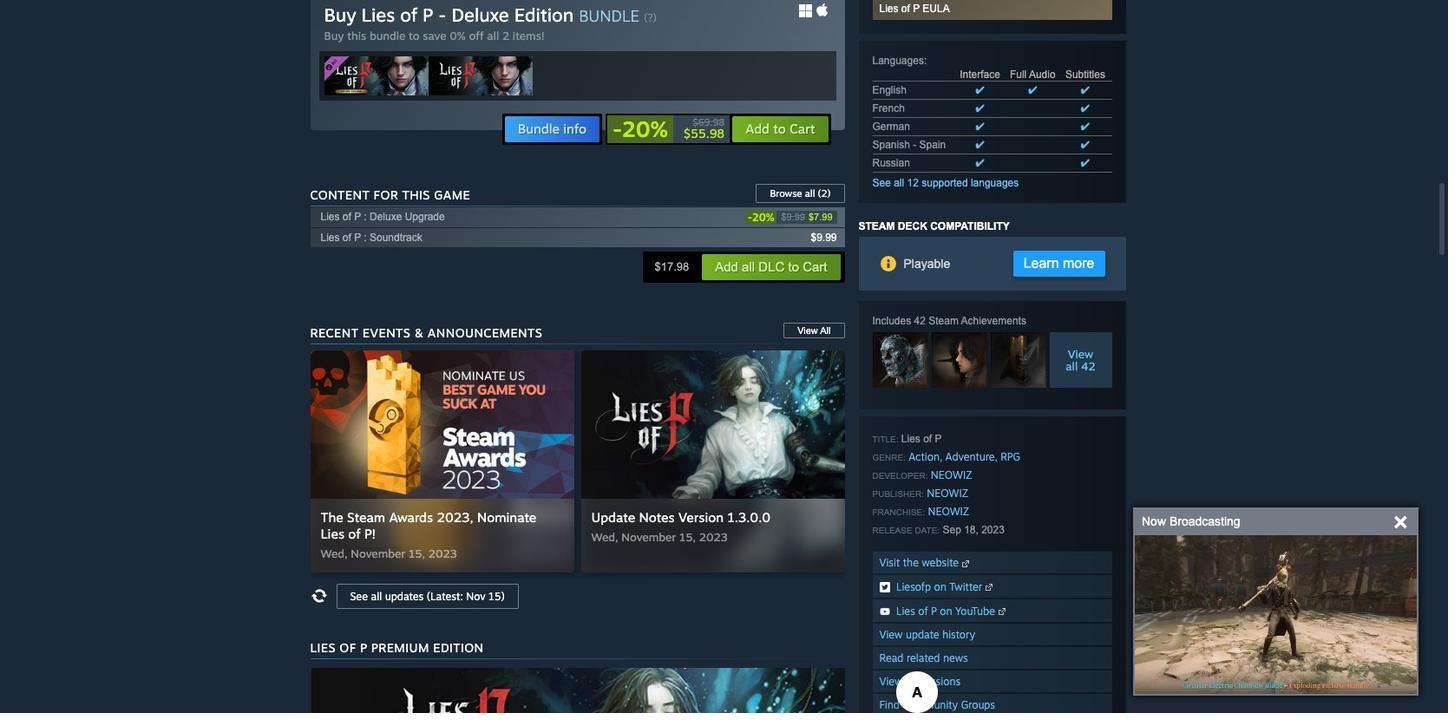 Task type: describe. For each thing, give the bounding box(es) containing it.
lies of p on youtube
[[897, 605, 996, 618]]

announcements
[[428, 325, 543, 340]]

events
[[363, 325, 411, 340]]

history
[[943, 628, 976, 641]]

recent events & announcements
[[310, 325, 543, 340]]

november for steam
[[351, 547, 406, 561]]

of up update
[[919, 605, 929, 618]]

to for dlc
[[789, 259, 800, 274]]

lies of p eula
[[880, 2, 950, 15]]

lies inside title: lies of p genre: action , adventure , rpg developer: neowiz publisher: neowiz franchise: neowiz release date: sep 18, 2023
[[902, 433, 921, 445]]

german
[[873, 120, 911, 133]]

15, for version
[[680, 530, 696, 544]]

bundle
[[518, 120, 560, 137]]

steam inside the steam awards 2023, nominate lies of p!
[[347, 509, 386, 526]]

2023 for the steam awards 2023, nominate lies of p!
[[429, 547, 457, 561]]

adventure link
[[946, 450, 995, 463]]

- left spain at the top
[[913, 139, 917, 151]]

add to cart link
[[732, 115, 830, 143]]

neowiz link for developer:
[[931, 469, 973, 482]]

franchise:
[[873, 508, 926, 517]]

1 vertical spatial cart
[[803, 259, 828, 274]]

liesofp on twitter link
[[873, 575, 1113, 598]]

all for see all updates (latest: nov 15)
[[371, 590, 382, 603]]

- up add all dlc to cart
[[748, 211, 753, 224]]

add all dlc to cart
[[716, 259, 828, 274]]

edition
[[433, 640, 484, 655]]

more
[[1064, 256, 1095, 271]]

content
[[310, 187, 370, 202]]

full
[[1010, 68, 1027, 80]]

visit the website
[[880, 556, 962, 569]]

strongest legion arm image
[[991, 332, 1047, 388]]

1 vertical spatial deluxe
[[370, 211, 402, 223]]

on inside "lies of p on youtube" link
[[941, 605, 953, 618]]

russian
[[873, 157, 911, 169]]

find community groups
[[880, 699, 996, 712]]

p inside title: lies of p genre: action , adventure , rpg developer: neowiz publisher: neowiz franchise: neowiz release date: sep 18, 2023
[[935, 433, 942, 445]]

find community groups link
[[873, 694, 1113, 714]]

languages
[[873, 54, 924, 67]]

publisher:
[[873, 489, 925, 499]]

add all dlc to cart link
[[702, 253, 842, 281]]

buy this bundle to save 0% off all 2 items!
[[324, 28, 545, 42]]

on inside liesofp on twitter link
[[935, 581, 947, 594]]

developer:
[[873, 471, 928, 481]]

0 horizontal spatial 42
[[915, 315, 926, 327]]

update
[[592, 509, 636, 526]]

20% for -20%
[[622, 115, 668, 142]]

upgrade
[[405, 211, 445, 223]]

release
[[873, 526, 913, 535]]

view all 42
[[1066, 347, 1096, 373]]

news
[[944, 652, 969, 665]]

read related news
[[880, 652, 969, 665]]

visit the website link
[[873, 552, 1113, 574]]

groups
[[962, 699, 996, 712]]

0 vertical spatial cart
[[790, 120, 816, 137]]

2023 inside title: lies of p genre: action , adventure , rpg developer: neowiz publisher: neowiz franchise: neowiz release date: sep 18, 2023
[[982, 524, 1005, 536]]

$17.98
[[655, 260, 690, 273]]

2 vertical spatial neowiz
[[928, 505, 970, 518]]

browse
[[770, 187, 803, 199]]

bundle
[[579, 6, 640, 25]]

buy for this
[[324, 28, 344, 42]]

all for add all dlc to cart
[[742, 259, 755, 274]]

wed, for update notes version 1.3.0.0
[[592, 530, 619, 544]]

wed, november 15, 2023 for notes
[[592, 530, 728, 544]]

liesofp on twitter
[[897, 581, 983, 594]]

(2)
[[818, 187, 831, 199]]

42 inside view all 42
[[1082, 359, 1096, 373]]

this
[[347, 28, 367, 42]]

read related news link
[[873, 647, 1113, 669]]

: for lies of p : soundtrack
[[364, 232, 367, 244]]

now broadcasting link
[[1142, 513, 1241, 530]]

0%
[[450, 28, 466, 42]]

view discussions
[[880, 675, 961, 688]]

neowiz link for franchise:
[[928, 505, 970, 518]]

- up "save"
[[439, 3, 447, 26]]

1 horizontal spatial deluxe
[[452, 3, 509, 26]]

eula
[[923, 2, 950, 15]]

lies of p : deluxe upgrade
[[321, 211, 445, 223]]

for
[[374, 187, 399, 202]]

2023,
[[437, 509, 474, 526]]

achievements
[[962, 315, 1027, 327]]

15, for awards
[[409, 547, 425, 561]]

add for add all dlc to cart
[[716, 259, 739, 274]]

related
[[907, 652, 941, 665]]

version
[[679, 509, 724, 526]]

items!
[[513, 28, 545, 42]]

rpg link
[[1001, 450, 1021, 463]]

lies of p eula link
[[880, 2, 950, 15]]

1.3.0.0
[[728, 509, 771, 526]]

recent
[[310, 325, 359, 340]]

date:
[[915, 526, 940, 535]]

view all
[[798, 325, 831, 336]]

broadcasting
[[1170, 515, 1241, 529]]

p up buy this bundle to save 0% off all 2 items!
[[423, 3, 433, 26]]

18,
[[965, 524, 979, 536]]

learn more
[[1024, 256, 1095, 271]]

supported
[[922, 177, 969, 189]]

wed, for the steam awards 2023, nominate lies of p!
[[321, 547, 348, 561]]

p for lies of p : soundtrack
[[354, 232, 361, 244]]

all
[[821, 325, 831, 336]]

all for see all 12 supported languages
[[894, 177, 905, 189]]

1 horizontal spatial steam
[[859, 220, 896, 232]]

languages
[[971, 177, 1019, 189]]

buy for lies
[[324, 3, 356, 26]]

1 vertical spatial $9.99
[[811, 232, 837, 244]]

includes 42 steam achievements
[[873, 315, 1027, 327]]

lies of p premium edition
[[310, 640, 484, 655]]

p for lies of p on youtube
[[932, 605, 937, 618]]

full audio
[[1010, 68, 1056, 80]]

2 , from the left
[[995, 451, 998, 463]]

view update history link
[[873, 624, 1113, 646]]

november for notes
[[622, 530, 676, 544]]

see all 12 supported languages link
[[873, 177, 1019, 189]]

0 vertical spatial :
[[924, 54, 927, 67]]

liesofp
[[897, 581, 931, 594]]



Task type: vqa. For each thing, say whether or not it's contained in the screenshot.
the 1
no



Task type: locate. For each thing, give the bounding box(es) containing it.
view for all
[[1068, 347, 1094, 361]]

15, down update notes version 1.3.0.0 on the bottom of page
[[680, 530, 696, 544]]

awards
[[389, 509, 433, 526]]

(latest:
[[427, 590, 463, 603]]

wed, down the "the" at the bottom left
[[321, 547, 348, 561]]

15, down the steam awards 2023, nominate lies of p! on the bottom left of the page
[[409, 547, 425, 561]]

lies of p on youtube link
[[873, 600, 1113, 622]]

, left rpg link
[[995, 451, 998, 463]]

spanish - spain
[[873, 139, 946, 151]]

1 vertical spatial november
[[351, 547, 406, 561]]

1 , from the left
[[940, 451, 943, 463]]

$69.98 $55.98
[[684, 116, 725, 140]]

: up lies of p : soundtrack
[[364, 211, 367, 223]]

p for lies of p eula
[[913, 2, 920, 15]]

1 vertical spatial on
[[941, 605, 953, 618]]

0 vertical spatial neowiz link
[[931, 469, 973, 482]]

this
[[402, 187, 430, 202]]

first lie image
[[932, 332, 988, 388]]

1 horizontal spatial see
[[873, 177, 891, 189]]

buy lies of p - deluxe edition bundle (?)
[[324, 3, 657, 26]]

0 vertical spatial wed,
[[592, 530, 619, 544]]

1 vertical spatial :
[[364, 211, 367, 223]]

to for bundle
[[409, 28, 420, 42]]

1 vertical spatial wed, november 15, 2023
[[321, 547, 457, 561]]

buy up the this
[[324, 3, 356, 26]]

rpg
[[1001, 450, 1021, 463]]

read
[[880, 652, 904, 665]]

nov
[[466, 590, 486, 603]]

-
[[439, 3, 447, 26], [613, 115, 622, 142], [913, 139, 917, 151], [748, 211, 753, 224]]

spanish
[[873, 139, 911, 151]]

2 vertical spatial steam
[[347, 509, 386, 526]]

the champion of evolution image
[[873, 332, 928, 388]]

of up action link
[[924, 433, 933, 445]]

1 vertical spatial neowiz
[[927, 487, 969, 500]]

of up bundle
[[400, 3, 418, 26]]

: for lies of p : deluxe upgrade
[[364, 211, 367, 223]]

see all updates (latest: nov 15)
[[350, 590, 505, 603]]

november down the p!
[[351, 547, 406, 561]]

on down website
[[935, 581, 947, 594]]

p for lies of p : deluxe upgrade
[[354, 211, 361, 223]]

all left 2
[[487, 28, 499, 42]]

p up view update history
[[932, 605, 937, 618]]

2023 for update notes version 1.3.0.0
[[700, 530, 728, 544]]

1 vertical spatial 15,
[[409, 547, 425, 561]]

november down notes
[[622, 530, 676, 544]]

2
[[503, 28, 510, 42]]

lies of p : soundtrack
[[321, 232, 423, 244]]

42 right strongest legion arm image
[[1082, 359, 1096, 373]]

french
[[873, 102, 905, 114]]

now broadcasting
[[1142, 515, 1241, 529]]

deluxe
[[452, 3, 509, 26], [370, 211, 402, 223]]

lies
[[880, 2, 899, 15], [362, 3, 395, 26], [321, 211, 340, 223], [321, 232, 340, 244], [902, 433, 921, 445], [321, 526, 345, 542], [897, 605, 916, 618], [310, 640, 336, 655]]

see down "russian"
[[873, 177, 891, 189]]

view all link
[[784, 323, 845, 338]]

$9.99 down the "browse"
[[782, 212, 806, 222]]

of inside title: lies of p genre: action , adventure , rpg developer: neowiz publisher: neowiz franchise: neowiz release date: sep 18, 2023
[[924, 433, 933, 445]]

see left 'updates'
[[350, 590, 368, 603]]

0 vertical spatial deluxe
[[452, 3, 509, 26]]

2 vertical spatial neowiz link
[[928, 505, 970, 518]]

buy left the this
[[324, 28, 344, 42]]

save
[[423, 28, 447, 42]]

: down eula
[[924, 54, 927, 67]]

1 vertical spatial wed,
[[321, 547, 348, 561]]

off
[[469, 28, 484, 42]]

: down lies of p : deluxe upgrade
[[364, 232, 367, 244]]

p left premium
[[360, 640, 368, 655]]

1 horizontal spatial add
[[746, 120, 770, 137]]

$9.99 down $7.99
[[811, 232, 837, 244]]

15)
[[489, 590, 505, 603]]

20% down the "browse"
[[753, 211, 775, 224]]

deluxe down for
[[370, 211, 402, 223]]

p down lies of p : deluxe upgrade
[[354, 232, 361, 244]]

0 vertical spatial $9.99
[[782, 212, 806, 222]]

2 vertical spatial :
[[364, 232, 367, 244]]

-20% $9.99 $7.99
[[748, 211, 833, 224]]

content for this game
[[310, 187, 471, 202]]

p!
[[365, 526, 376, 542]]

1 horizontal spatial to
[[774, 120, 786, 137]]

$9.99 inside -20% $9.99 $7.99
[[782, 212, 806, 222]]

wed, november 15, 2023 for steam
[[321, 547, 457, 561]]

2 vertical spatial to
[[789, 259, 800, 274]]

sep
[[943, 524, 962, 536]]

2023 down version
[[700, 530, 728, 544]]

learn
[[1024, 256, 1060, 271]]

0 horizontal spatial steam
[[347, 509, 386, 526]]

see for see all updates (latest: nov 15)
[[350, 590, 368, 603]]

0 vertical spatial see
[[873, 177, 891, 189]]

see all 12 supported languages
[[873, 177, 1019, 189]]

view right strongest legion arm image
[[1068, 347, 1094, 361]]

1 horizontal spatial 42
[[1082, 359, 1096, 373]]

includes
[[873, 315, 912, 327]]

view for discussions
[[880, 675, 903, 688]]

spain
[[920, 139, 946, 151]]

p left eula
[[913, 2, 920, 15]]

all left 'dlc'
[[742, 259, 755, 274]]

0 vertical spatial to
[[409, 28, 420, 42]]

all for view all 42
[[1066, 359, 1078, 373]]

of left eula
[[902, 2, 911, 15]]

buy
[[324, 3, 356, 26], [324, 28, 344, 42]]

0 vertical spatial november
[[622, 530, 676, 544]]

1 horizontal spatial wed,
[[592, 530, 619, 544]]

, left adventure link
[[940, 451, 943, 463]]

see for see all 12 supported languages
[[873, 177, 891, 189]]

0 vertical spatial on
[[935, 581, 947, 594]]

,
[[940, 451, 943, 463], [995, 451, 998, 463]]

to right 'dlc'
[[789, 259, 800, 274]]

neowiz
[[931, 469, 973, 482], [927, 487, 969, 500], [928, 505, 970, 518]]

update
[[906, 628, 940, 641]]

to up the "browse"
[[774, 120, 786, 137]]

learn more link
[[1014, 251, 1106, 277]]

youtube
[[956, 605, 996, 618]]

view left all
[[798, 325, 819, 336]]

view down the read
[[880, 675, 903, 688]]

genre:
[[873, 453, 906, 462]]

steam right the "the" at the bottom left
[[347, 509, 386, 526]]

view for all
[[798, 325, 819, 336]]

1 horizontal spatial $9.99
[[811, 232, 837, 244]]

interface
[[960, 68, 1001, 80]]

add for add to cart
[[746, 120, 770, 137]]

1 vertical spatial steam
[[929, 315, 959, 327]]

2023 right 18,
[[982, 524, 1005, 536]]

2 buy from the top
[[324, 28, 344, 42]]

1 vertical spatial neowiz link
[[927, 487, 969, 500]]

of left the p!
[[348, 526, 361, 542]]

12
[[908, 177, 919, 189]]

2023 down the steam awards 2023, nominate lies of p! on the bottom left of the page
[[429, 547, 457, 561]]

0 horizontal spatial wed,
[[321, 547, 348, 561]]

add left 'dlc'
[[716, 259, 739, 274]]

dlc
[[759, 259, 785, 274]]

community
[[903, 699, 959, 712]]

to left "save"
[[409, 28, 420, 42]]

p up action
[[935, 433, 942, 445]]

0 horizontal spatial see
[[350, 590, 368, 603]]

0 vertical spatial buy
[[324, 3, 356, 26]]

1 horizontal spatial 2023
[[700, 530, 728, 544]]

0 horizontal spatial 20%
[[622, 115, 668, 142]]

bundle info
[[518, 120, 587, 137]]

wed, november 15, 2023 down notes
[[592, 530, 728, 544]]

0 vertical spatial wed, november 15, 2023
[[592, 530, 728, 544]]

0 vertical spatial steam
[[859, 220, 896, 232]]

2 horizontal spatial 2023
[[982, 524, 1005, 536]]

twitter
[[950, 581, 983, 594]]

steam left deck
[[859, 220, 896, 232]]

2 horizontal spatial steam
[[929, 315, 959, 327]]

soundtrack
[[370, 232, 423, 244]]

to
[[409, 28, 420, 42], [774, 120, 786, 137], [789, 259, 800, 274]]

cart
[[790, 120, 816, 137], [803, 259, 828, 274]]

15,
[[680, 530, 696, 544], [409, 547, 425, 561]]

1 horizontal spatial ,
[[995, 451, 998, 463]]

of inside the steam awards 2023, nominate lies of p!
[[348, 526, 361, 542]]

bundle info link
[[504, 115, 601, 143]]

0 horizontal spatial 15,
[[409, 547, 425, 561]]

wed, november 15, 2023
[[592, 530, 728, 544], [321, 547, 457, 561]]

find
[[880, 699, 900, 712]]

0 vertical spatial neowiz
[[931, 469, 973, 482]]

add to cart
[[746, 120, 816, 137]]

of down lies of p : deluxe upgrade
[[343, 232, 351, 244]]

all left 'updates'
[[371, 590, 382, 603]]

add right $69.98
[[746, 120, 770, 137]]

1 horizontal spatial wed, november 15, 2023
[[592, 530, 728, 544]]

view for update
[[880, 628, 903, 641]]

game
[[434, 187, 471, 202]]

20% left $69.98 $55.98 at the top of the page
[[622, 115, 668, 142]]

visit
[[880, 556, 901, 569]]

of down content
[[343, 211, 351, 223]]

0 horizontal spatial wed, november 15, 2023
[[321, 547, 457, 561]]

0 horizontal spatial $9.99
[[782, 212, 806, 222]]

20% for -20% $9.99 $7.99
[[753, 211, 775, 224]]

premium
[[371, 640, 430, 655]]

all inside view all 42
[[1066, 359, 1078, 373]]

cart right 'dlc'
[[803, 259, 828, 274]]

1 buy from the top
[[324, 3, 356, 26]]

1 vertical spatial buy
[[324, 28, 344, 42]]

cart up browse all (2)
[[790, 120, 816, 137]]

all left "12"
[[894, 177, 905, 189]]

0 horizontal spatial add
[[716, 259, 739, 274]]

now
[[1142, 515, 1167, 529]]

1 vertical spatial add
[[716, 259, 739, 274]]

steam up first lie image
[[929, 315, 959, 327]]

1 horizontal spatial november
[[622, 530, 676, 544]]

neowiz link for publisher:
[[927, 487, 969, 500]]

wed, november 15, 2023 down the p!
[[321, 547, 457, 561]]

info
[[564, 120, 587, 137]]

&
[[415, 325, 424, 340]]

0 vertical spatial 42
[[915, 315, 926, 327]]

view up the read
[[880, 628, 903, 641]]

action
[[909, 450, 940, 463]]

deluxe up off
[[452, 3, 509, 26]]

20%
[[622, 115, 668, 142], [753, 211, 775, 224]]

on down liesofp on twitter
[[941, 605, 953, 618]]

nominate
[[477, 509, 537, 526]]

wed, down update
[[592, 530, 619, 544]]

- right info
[[613, 115, 622, 142]]

all left (2)
[[805, 187, 816, 199]]

all right strongest legion arm image
[[1066, 359, 1078, 373]]

0 vertical spatial 20%
[[622, 115, 668, 142]]

1 horizontal spatial 15,
[[680, 530, 696, 544]]

steam
[[859, 220, 896, 232], [929, 315, 959, 327], [347, 509, 386, 526]]

1 vertical spatial to
[[774, 120, 786, 137]]

0 horizontal spatial deluxe
[[370, 211, 402, 223]]

$9.99
[[782, 212, 806, 222], [811, 232, 837, 244]]

0 horizontal spatial to
[[409, 28, 420, 42]]

0 vertical spatial add
[[746, 120, 770, 137]]

on
[[935, 581, 947, 594], [941, 605, 953, 618]]

the
[[321, 509, 344, 526]]

0 vertical spatial 15,
[[680, 530, 696, 544]]

lies inside the steam awards 2023, nominate lies of p!
[[321, 526, 345, 542]]

2 horizontal spatial to
[[789, 259, 800, 274]]

title: lies of p genre: action , adventure , rpg developer: neowiz publisher: neowiz franchise: neowiz release date: sep 18, 2023
[[873, 433, 1021, 536]]

1 horizontal spatial 20%
[[753, 211, 775, 224]]

all for browse all (2)
[[805, 187, 816, 199]]

42
[[915, 315, 926, 327], [1082, 359, 1096, 373]]

1 vertical spatial 42
[[1082, 359, 1096, 373]]

p for lies of p premium edition
[[360, 640, 368, 655]]

browse all (2)
[[770, 187, 831, 199]]

edition
[[515, 3, 574, 26]]

notes
[[639, 509, 675, 526]]

1 vertical spatial see
[[350, 590, 368, 603]]

2023
[[982, 524, 1005, 536], [700, 530, 728, 544], [429, 547, 457, 561]]

1 vertical spatial 20%
[[753, 211, 775, 224]]

p up lies of p : soundtrack
[[354, 211, 361, 223]]

$55.98
[[684, 126, 725, 140]]

deck
[[898, 220, 928, 232]]

0 horizontal spatial 2023
[[429, 547, 457, 561]]

view inside view all 42
[[1068, 347, 1094, 361]]

42 right includes
[[915, 315, 926, 327]]

wed,
[[592, 530, 619, 544], [321, 547, 348, 561]]

0 horizontal spatial november
[[351, 547, 406, 561]]

0 horizontal spatial ,
[[940, 451, 943, 463]]

of left premium
[[340, 640, 356, 655]]



